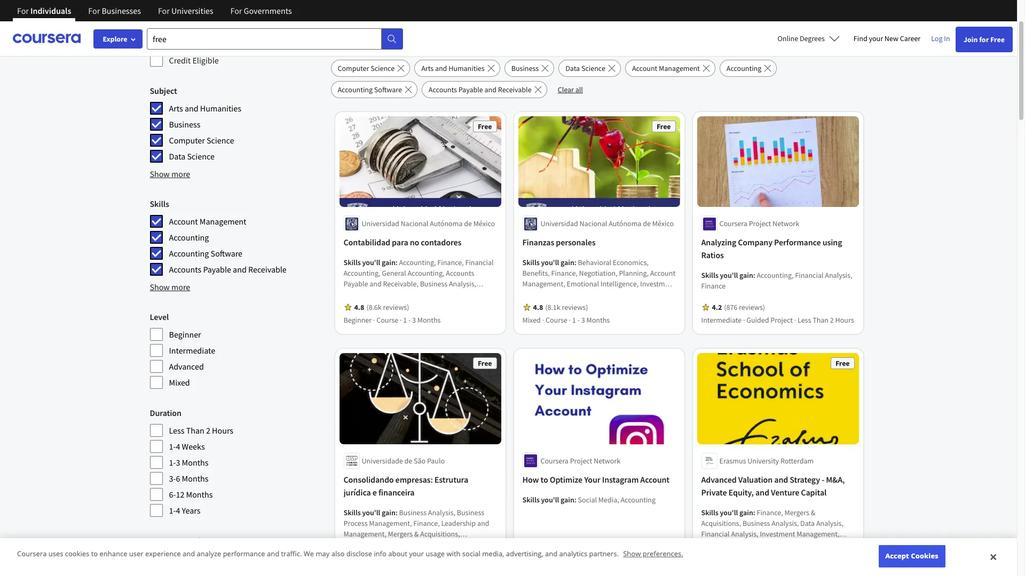 Task type: vqa. For each thing, say whether or not it's contained in the screenshot.
universidad nacional autónoma de méxico to the left
yes



Task type: describe. For each thing, give the bounding box(es) containing it.
1- for 1-4 weeks
[[169, 442, 176, 452]]

1 for para
[[403, 316, 407, 326]]

finance, inside finance, mergers & acquisitions, business analysis, data analysis, financial analysis, investment management, accounting, marketing, strategy, strategy and operations, game theory
[[757, 508, 783, 518]]

subject group
[[150, 84, 324, 163]]

4.4
[[533, 551, 543, 561]]

accounting, inside finance, mergers & acquisitions, business analysis, data analysis, financial analysis, investment management, accounting, marketing, strategy, strategy and operations, game theory
[[702, 540, 738, 550]]

finance, up compliance,
[[414, 519, 440, 529]]

management, down benefits,
[[523, 280, 566, 289]]

0 vertical spatial less
[[798, 316, 811, 326]]

free for consolidando empresas: estrutura jurídica e financeira
[[478, 359, 492, 369]]

finance, inside behavioral economics, benefits, finance, negotiation, planning, account management, emotional intelligence, investment management, strategy, strategy and operations
[[551, 269, 578, 279]]

free for contabilidad para no contadores
[[478, 122, 492, 131]]

compliance,
[[396, 540, 435, 550]]

skills you'll gain : for analyzing
[[702, 271, 757, 281]]

1 · from the left
[[373, 316, 375, 326]]

social
[[578, 496, 597, 505]]

4.8 (8.6k reviews)
[[354, 303, 409, 313]]

mixed for mixed · course · 1 - 3 months
[[523, 316, 541, 326]]

business inside subject group
[[169, 119, 200, 130]]

eligible
[[192, 55, 219, 66]]

: left social
[[575, 496, 577, 505]]

for for individuals
[[17, 5, 29, 16]]

you'll for contabilidad para no contadores
[[362, 258, 380, 268]]

: for consolidando empresas: estrutura jurídica e financeira
[[396, 508, 398, 518]]

4 for weeks
[[176, 442, 180, 452]]

data inside finance, mergers & acquisitions, business analysis, data analysis, financial analysis, investment management, accounting, marketing, strategy, strategy and operations, game theory
[[801, 519, 815, 529]]

show for data
[[150, 169, 170, 179]]

than inside "duration" group
[[186, 426, 204, 436]]

intermediate for intermediate
[[169, 346, 215, 356]]

1 for personales
[[572, 316, 576, 326]]

jurídica
[[344, 488, 371, 498]]

marketing,
[[740, 540, 773, 550]]

paulo
[[427, 457, 445, 466]]

filter
[[150, 22, 174, 35]]

1 horizontal spatial for
[[980, 35, 989, 44]]

business button
[[505, 60, 554, 77]]

6
[[176, 474, 180, 484]]

planning, inside accounting, finance, financial accounting, general accounting, accounts payable and receivable, business analysis, financial analysis, operational analysis, planning, account management
[[344, 301, 373, 311]]

accounting inside business analysis, business process management, finance, leadership and management, mergers & acquisitions, regulations and compliance, strategy and operations, entrepreneurial finance, negotiation, reinforcement learning, accounting
[[462, 562, 497, 571]]

finanzas
[[523, 237, 555, 248]]

personales
[[556, 237, 596, 248]]

analytics
[[560, 550, 588, 559]]

What do you want to learn? text field
[[147, 28, 382, 49]]

career
[[900, 34, 921, 43]]

receivable inside button
[[498, 85, 532, 95]]

0 vertical spatial to
[[541, 475, 548, 485]]

1- for 1-3 months
[[169, 458, 176, 468]]

advertising,
[[506, 550, 544, 559]]

less than 2 hours
[[169, 426, 233, 436]]

4.2
[[712, 303, 722, 313]]

less inside "duration" group
[[169, 426, 185, 436]]

- inside the advanced valuation and strategy - m&a, private equity, and venture capital
[[822, 475, 825, 485]]

payable inside skills 'group'
[[203, 264, 231, 275]]

universidad for contabilidad
[[362, 219, 399, 229]]

0 horizontal spatial your
[[409, 550, 424, 559]]

explore
[[103, 34, 127, 44]]

computer science inside subject group
[[169, 135, 234, 146]]

business analysis, business process management, finance, leadership and management, mergers & acquisitions, regulations and compliance, strategy and operations, entrepreneurial finance, negotiation, reinforcement learning, accounting
[[344, 508, 497, 571]]

level
[[150, 312, 169, 323]]

skills you'll gain : for advanced
[[702, 508, 757, 518]]

reviews) right (167
[[560, 551, 586, 561]]

show more for data science
[[150, 169, 190, 179]]

and inside button
[[485, 85, 497, 95]]

accounting, down contabilidad
[[344, 269, 381, 279]]

finance, mergers & acquisitions, business analysis, data analysis, financial analysis, investment management, accounting, marketing, strategy, strategy and operations, game theory
[[702, 508, 844, 561]]

strategy inside the advanced valuation and strategy - m&a, private equity, and venture capital
[[790, 475, 820, 485]]

: for finanzas personales
[[575, 258, 577, 268]]

4.6
[[354, 551, 364, 561]]

beginner for beginner
[[169, 330, 201, 340]]

investment for personales
[[640, 280, 676, 289]]

results
[[357, 21, 400, 41]]

beginner · course · 1 - 3 months
[[344, 316, 441, 326]]

3 inside "duration" group
[[176, 458, 180, 468]]

show for accounts
[[150, 282, 170, 293]]

regulations
[[344, 540, 381, 550]]

university
[[748, 457, 779, 466]]

reviews) for personales
[[562, 303, 588, 313]]

course for contabilidad
[[377, 316, 398, 326]]

contabilidad para no contadores
[[344, 237, 462, 248]]

filter by
[[150, 22, 187, 35]]

explore button
[[93, 29, 143, 49]]

mergers inside finance, mergers & acquisitions, business analysis, data analysis, financial analysis, investment management, accounting, marketing, strategy, strategy and operations, game theory
[[785, 508, 810, 518]]

accounting, down contabilidad para no contadores link
[[399, 258, 436, 268]]

find your new career
[[854, 34, 921, 43]]

1-3 months
[[169, 458, 209, 468]]

6-12 months
[[169, 490, 213, 500]]

accounts inside skills 'group'
[[169, 264, 201, 275]]

gain for consolidando empresas: estrutura jurídica e financeira
[[382, 508, 396, 518]]

duration
[[150, 408, 182, 419]]

universidade de são paulo
[[362, 457, 445, 466]]

guided projects
[[169, 554, 225, 565]]

4.8 for contabilidad
[[354, 303, 364, 313]]

accounts payable and receivable inside skills 'group'
[[169, 264, 287, 275]]

business down financeira
[[399, 508, 427, 518]]

months down 'operational'
[[418, 316, 441, 326]]

para
[[392, 237, 408, 248]]

computer science button
[[331, 60, 410, 77]]

gain left social
[[561, 496, 575, 505]]

autónoma for finanzas personales
[[609, 219, 642, 229]]

payable inside accounting, finance, financial accounting, general accounting, accounts payable and receivable, business analysis, financial analysis, operational analysis, planning, account management
[[344, 280, 368, 289]]

business inside accounting, finance, financial accounting, general accounting, accounts payable and receivable, business analysis, financial analysis, operational analysis, planning, account management
[[420, 280, 448, 289]]

4 · from the left
[[569, 316, 571, 326]]

3 for personales
[[581, 316, 585, 326]]

about
[[388, 550, 407, 559]]

advanced valuation and strategy - m&a, private equity, and venture capital
[[702, 475, 845, 498]]

nacional for para
[[401, 219, 429, 229]]

accept
[[886, 552, 909, 562]]

theory
[[759, 551, 781, 561]]

you'll for finanzas personales
[[541, 258, 559, 268]]

financial inside finance, mergers & acquisitions, business analysis, data analysis, financial analysis, investment management, accounting, marketing, strategy, strategy and operations, game theory
[[702, 530, 730, 539]]

accounts inside button
[[429, 85, 457, 95]]

1 horizontal spatial guided
[[747, 316, 769, 326]]

preferences.
[[643, 550, 683, 559]]

accounting, inside accounting, financial analysis, finance
[[757, 271, 794, 281]]

1 vertical spatial project
[[771, 316, 793, 326]]

strategy, inside finance, mergers & acquisitions, business analysis, data analysis, financial analysis, investment management, accounting, marketing, strategy, strategy and operations, game theory
[[774, 540, 802, 550]]

negotiation, inside behavioral economics, benefits, finance, negotiation, planning, account management, emotional intelligence, investment management, strategy, strategy and operations
[[579, 269, 618, 279]]

operations, for advanced valuation and strategy - m&a, private equity, and venture capital
[[702, 551, 738, 561]]

you'll for consolidando empresas: estrutura jurídica e financeira
[[362, 508, 380, 518]]

info
[[374, 550, 387, 559]]

accounting inside button
[[727, 64, 762, 73]]

4.8 (8.1k reviews)
[[533, 303, 588, 313]]

0 vertical spatial your
[[869, 34, 883, 43]]

e
[[373, 488, 377, 498]]

& inside finance, mergers & acquisitions, business analysis, data analysis, financial analysis, investment management, accounting, marketing, strategy, strategy and operations, game theory
[[811, 508, 816, 518]]

management, up "(8.1k"
[[523, 290, 566, 300]]

you'll down the optimize at the right of page
[[541, 496, 559, 505]]

analysis, inside business analysis, business process management, finance, leadership and management, mergers & acquisitions, regulations and compliance, strategy and operations, entrepreneurial finance, negotiation, reinforcement learning, accounting
[[428, 508, 456, 518]]

finanzas personales
[[523, 237, 596, 248]]

accept cookies
[[886, 552, 939, 562]]

months for 3-6 months
[[182, 474, 209, 484]]

free for advanced valuation and strategy - m&a, private equity, and venture capital
[[836, 359, 850, 369]]

you'll for advanced valuation and strategy - m&a, private equity, and venture capital
[[720, 508, 738, 518]]

universidad nacional autónoma de méxico for para
[[362, 219, 495, 229]]

de for finanzas personales
[[643, 219, 651, 229]]

skills group
[[150, 198, 324, 277]]

humanities inside button
[[449, 64, 485, 73]]

business inside button
[[511, 64, 539, 73]]

analysis, down contadores
[[449, 280, 476, 289]]

more for accounts
[[171, 282, 190, 293]]

analysis, down the capital
[[817, 519, 844, 529]]

contabilidad
[[344, 237, 390, 248]]

203
[[331, 21, 354, 41]]

for for businesses
[[88, 5, 100, 16]]

3-
[[169, 474, 176, 484]]

show more button for data
[[150, 168, 190, 181]]

intermediate · guided project · less than 2 hours
[[702, 316, 854, 326]]

credit
[[169, 55, 191, 66]]

coursera project network for optimize
[[541, 457, 621, 466]]

and inside finance, mergers & acquisitions, business analysis, data analysis, financial analysis, investment management, accounting, marketing, strategy, strategy and operations, game theory
[[831, 540, 843, 550]]

1- for 1-4 years
[[169, 506, 176, 516]]

project for analyzing company performance using ratios
[[749, 219, 771, 229]]

projects
[[197, 554, 225, 565]]

- for para
[[409, 316, 411, 326]]

performance
[[223, 550, 265, 559]]

guided inside learning product group
[[169, 554, 195, 565]]

with
[[447, 550, 461, 559]]

0 horizontal spatial for
[[403, 21, 421, 41]]

social
[[462, 550, 481, 559]]

3 for para
[[412, 316, 416, 326]]

venture
[[771, 488, 800, 498]]

3 · from the left
[[542, 316, 544, 326]]

negotiation, inside business analysis, business process management, finance, leadership and management, mergers & acquisitions, regulations and compliance, strategy and operations, entrepreneurial finance, negotiation, reinforcement learning, accounting
[[344, 562, 382, 571]]

in
[[944, 34, 951, 43]]

capital
[[801, 488, 827, 498]]

accounting software inside button
[[338, 85, 402, 95]]

months for 6-12 months
[[186, 490, 213, 500]]

reviews) for para
[[383, 303, 409, 313]]

computer science inside computer science button
[[338, 64, 395, 73]]

: for analyzing company performance using ratios
[[754, 271, 756, 281]]

user
[[129, 550, 143, 559]]

(876
[[724, 303, 738, 313]]

gain for finanzas personales
[[561, 258, 575, 268]]

business inside finance, mergers & acquisitions, business analysis, data analysis, financial analysis, investment management, accounting, marketing, strategy, strategy and operations, game theory
[[743, 519, 770, 529]]

6 · from the left
[[795, 316, 796, 326]]

strategy inside behavioral economics, benefits, finance, negotiation, planning, account management, emotional intelligence, investment management, strategy, strategy and operations
[[596, 290, 622, 300]]

finance
[[702, 282, 726, 291]]

management, inside finance, mergers & acquisitions, business analysis, data analysis, financial analysis, investment management, accounting, marketing, strategy, strategy and operations, game theory
[[797, 530, 840, 539]]

learning,
[[431, 562, 460, 571]]

show more button for accounts
[[150, 281, 190, 294]]

banner navigation
[[9, 0, 301, 29]]

2 · from the left
[[400, 316, 402, 326]]

investment for valuation
[[760, 530, 796, 539]]

0 vertical spatial hours
[[836, 316, 854, 326]]

cookies
[[65, 550, 89, 559]]

0 vertical spatial 2
[[830, 316, 834, 326]]

for universities
[[158, 5, 213, 16]]

game
[[739, 551, 758, 561]]

management, down financeira
[[369, 519, 412, 529]]

gain for analyzing company performance using ratios
[[740, 271, 754, 281]]

analyzing company performance using ratios link
[[702, 236, 855, 262]]

network for performance
[[773, 219, 800, 229]]

by
[[176, 22, 187, 35]]

optimize
[[550, 475, 583, 485]]

coursera uses cookies to enhance user experience and analyze performance and traffic. we may also disclose info about your usage with social media, advertising, and analytics partners. show preferences.
[[17, 550, 683, 559]]

méxico for contabilidad para no contadores
[[474, 219, 495, 229]]

financial inside accounting, financial analysis, finance
[[795, 271, 824, 281]]

0 horizontal spatial coursera
[[17, 550, 47, 559]]

weeks
[[182, 442, 205, 452]]

and inside subject group
[[185, 103, 198, 114]]

receivable inside skills 'group'
[[248, 264, 287, 275]]

online degrees button
[[769, 27, 849, 50]]

uses
[[48, 550, 63, 559]]

equity,
[[729, 488, 754, 498]]

account inside accounting, finance, financial accounting, general accounting, accounts payable and receivable, business analysis, financial analysis, operational analysis, planning, account management
[[375, 301, 400, 311]]

méxico for finanzas personales
[[653, 219, 674, 229]]

leadership
[[441, 519, 476, 529]]

finance, inside accounting, finance, financial accounting, general accounting, accounts payable and receivable, business analysis, financial analysis, operational analysis, planning, account management
[[438, 258, 464, 268]]

for for governments
[[230, 5, 242, 16]]

skills you'll gain : for contabilidad
[[344, 258, 399, 268]]

2 vertical spatial show
[[623, 550, 641, 559]]

account management inside skills 'group'
[[169, 216, 246, 227]]

partners.
[[589, 550, 619, 559]]

media,
[[482, 550, 504, 559]]

duration group
[[150, 407, 324, 518]]

for businesses
[[88, 5, 141, 16]]



Task type: locate. For each thing, give the bounding box(es) containing it.
skills you'll gain :
[[344, 258, 399, 268], [523, 258, 578, 268], [702, 271, 757, 281], [344, 508, 399, 518], [702, 508, 757, 518]]

1 vertical spatial computer science
[[169, 135, 234, 146]]

analysis,
[[825, 271, 853, 281], [449, 280, 476, 289], [374, 290, 401, 300], [441, 290, 468, 300], [428, 508, 456, 518], [772, 519, 799, 529], [817, 519, 844, 529], [731, 530, 759, 539]]

valuation
[[739, 475, 773, 485]]

1 down '4.8 (8.6k reviews)'
[[403, 316, 407, 326]]

0 horizontal spatial autónoma
[[430, 219, 463, 229]]

1 vertical spatial &
[[414, 530, 419, 539]]

subject
[[150, 85, 177, 96]]

: up general
[[396, 258, 398, 268]]

5 · from the left
[[744, 316, 745, 326]]

gain up 4.2 (876 reviews) at the right of page
[[740, 271, 754, 281]]

autónoma up finanzas personales "link"
[[609, 219, 642, 229]]

0 horizontal spatial computer science
[[169, 135, 234, 146]]

3 for from the left
[[158, 5, 170, 16]]

all
[[576, 85, 583, 95]]

& inside business analysis, business process management, finance, leadership and management, mergers & acquisitions, regulations and compliance, strategy and operations, entrepreneurial finance, negotiation, reinforcement learning, accounting
[[414, 530, 419, 539]]

mixed up duration
[[169, 378, 190, 388]]

management inside accounting, finance, financial accounting, general accounting, accounts payable and receivable, business analysis, financial analysis, operational analysis, planning, account management
[[402, 301, 443, 311]]

2 show more from the top
[[150, 282, 190, 293]]

0 horizontal spatial strategy,
[[567, 290, 594, 300]]

skills you'll gain : down equity, on the bottom of the page
[[702, 508, 757, 518]]

- left m&a,
[[822, 475, 825, 485]]

0 vertical spatial intermediate
[[702, 316, 742, 326]]

humanities down eligible
[[200, 103, 241, 114]]

2 universidad nacional autónoma de méxico from the left
[[541, 219, 674, 229]]

skills for consolidando empresas: estrutura jurídica e financeira
[[344, 508, 361, 518]]

1 vertical spatial intermediate
[[169, 346, 215, 356]]

mixed · course · 1 - 3 months
[[523, 316, 610, 326]]

receivable,
[[383, 280, 419, 289]]

hours inside "duration" group
[[212, 426, 233, 436]]

log in
[[932, 34, 951, 43]]

1- up 3-
[[169, 458, 176, 468]]

None search field
[[147, 28, 403, 49]]

governments
[[244, 5, 292, 16]]

advanced up duration
[[169, 362, 204, 372]]

operations, inside business analysis, business process management, finance, leadership and management, mergers & acquisitions, regulations and compliance, strategy and operations, entrepreneurial finance, negotiation, reinforcement learning, accounting
[[344, 551, 380, 561]]

management, up regulations
[[344, 530, 387, 539]]

1 horizontal spatial de
[[464, 219, 472, 229]]

for left "free"
[[403, 21, 421, 41]]

coursera for company
[[720, 219, 748, 229]]

: for advanced valuation and strategy - m&a, private equity, and venture capital
[[754, 508, 756, 518]]

computer inside button
[[338, 64, 369, 73]]

0 vertical spatial negotiation,
[[579, 269, 618, 279]]

2 operations, from the left
[[702, 551, 738, 561]]

data inside subject group
[[169, 151, 186, 162]]

mixed inside level group
[[169, 378, 190, 388]]

reviews) up beginner · course · 1 - 3 months
[[383, 303, 409, 313]]

12
[[176, 490, 184, 500]]

0 horizontal spatial than
[[186, 426, 204, 436]]

using
[[823, 237, 843, 248]]

1 horizontal spatial network
[[773, 219, 800, 229]]

reviews) up reinforcement on the left bottom of page
[[381, 551, 408, 561]]

account management inside button
[[632, 64, 700, 73]]

0 horizontal spatial intermediate
[[169, 346, 215, 356]]

strategy, inside behavioral economics, benefits, finance, negotiation, planning, account management, emotional intelligence, investment management, strategy, strategy and operations
[[567, 290, 594, 300]]

0 horizontal spatial humanities
[[200, 103, 241, 114]]

1 vertical spatial show more button
[[150, 281, 190, 294]]

2 horizontal spatial payable
[[459, 85, 483, 95]]

1 horizontal spatial autónoma
[[609, 219, 642, 229]]

skills for contabilidad para no contadores
[[344, 258, 361, 268]]

strategy down intelligence,
[[596, 290, 622, 300]]

skills you'll gain : down contabilidad
[[344, 258, 399, 268]]

economics,
[[613, 258, 649, 268]]

accounting,
[[399, 258, 436, 268], [344, 269, 381, 279], [408, 269, 445, 279], [757, 271, 794, 281], [702, 540, 738, 550]]

0 horizontal spatial account management
[[169, 216, 246, 227]]

negotiation, down the 4.6
[[344, 562, 382, 571]]

more for data
[[171, 169, 190, 179]]

to right how on the bottom right of page
[[541, 475, 548, 485]]

0 vertical spatial show more
[[150, 169, 190, 179]]

1 horizontal spatial data
[[566, 64, 580, 73]]

0 vertical spatial mixed
[[523, 316, 541, 326]]

0 vertical spatial humanities
[[449, 64, 485, 73]]

show more button
[[150, 168, 190, 181], [150, 281, 190, 294]]

arts inside subject group
[[169, 103, 183, 114]]

4
[[176, 442, 180, 452], [176, 506, 180, 516]]

reviews)
[[383, 303, 409, 313], [562, 303, 588, 313], [739, 303, 765, 313], [381, 551, 408, 561], [560, 551, 586, 561]]

1 horizontal spatial your
[[869, 34, 883, 43]]

1 horizontal spatial receivable
[[498, 85, 532, 95]]

2 4.8 from the left
[[533, 303, 543, 313]]

1 vertical spatial advanced
[[702, 475, 737, 485]]

1 vertical spatial coursera project network
[[541, 457, 621, 466]]

software inside skills 'group'
[[211, 248, 243, 259]]

1 horizontal spatial planning,
[[619, 269, 649, 279]]

planning,
[[619, 269, 649, 279], [344, 301, 373, 311]]

online degrees
[[778, 34, 825, 43]]

your up reinforcement on the left bottom of page
[[409, 550, 424, 559]]

intermediate inside level group
[[169, 346, 215, 356]]

reviews) for company
[[739, 303, 765, 313]]

0 horizontal spatial accounting software
[[169, 248, 243, 259]]

1 universidad from the left
[[362, 219, 399, 229]]

universidad nacional autónoma de méxico for personales
[[541, 219, 674, 229]]

gain for contabilidad para no contadores
[[382, 258, 396, 268]]

arts and humanities down 'subject'
[[169, 103, 241, 114]]

1 horizontal spatial 2
[[830, 316, 834, 326]]

1 horizontal spatial operations,
[[702, 551, 738, 561]]

4.2 (876 reviews)
[[712, 303, 765, 313]]

intermediate for intermediate · guided project · less than 2 hours
[[702, 316, 742, 326]]

join for free
[[964, 35, 1005, 44]]

universidad for finanzas
[[541, 219, 578, 229]]

4 for from the left
[[230, 5, 242, 16]]

planning, down economics,
[[619, 269, 649, 279]]

4 for years
[[176, 506, 180, 516]]

2 méxico from the left
[[653, 219, 674, 229]]

1 horizontal spatial management
[[402, 301, 443, 311]]

free for finanzas personales
[[657, 122, 671, 131]]

accounting software inside skills 'group'
[[169, 248, 243, 259]]

coursera project network up your
[[541, 457, 621, 466]]

gain up general
[[382, 258, 396, 268]]

0 horizontal spatial hours
[[212, 426, 233, 436]]

project for how to optimize your instagram account
[[570, 457, 592, 466]]

join for free link
[[956, 27, 1013, 52]]

to
[[541, 475, 548, 485], [91, 550, 98, 559]]

1 horizontal spatial negotiation,
[[579, 269, 618, 279]]

0 horizontal spatial méxico
[[474, 219, 495, 229]]

3 down 4.8 (8.1k reviews)
[[581, 316, 585, 326]]

4 left years
[[176, 506, 180, 516]]

strategy,
[[567, 290, 594, 300], [774, 540, 802, 550]]

1 course from the left
[[377, 316, 398, 326]]

account management button
[[625, 60, 716, 77]]

accounting button
[[720, 60, 777, 77]]

for
[[403, 21, 421, 41], [980, 35, 989, 44]]

analysis, up '4.8 (8.6k reviews)'
[[374, 290, 401, 300]]

you'll up process
[[362, 508, 380, 518]]

3
[[412, 316, 416, 326], [581, 316, 585, 326], [176, 458, 180, 468]]

0 vertical spatial management
[[659, 64, 700, 73]]

1-4 years
[[169, 506, 201, 516]]

finance, down the venture
[[757, 508, 783, 518]]

accounts inside accounting, finance, financial accounting, general accounting, accounts payable and receivable, business analysis, financial analysis, operational analysis, planning, account management
[[446, 269, 475, 279]]

2 autónoma from the left
[[609, 219, 642, 229]]

0 vertical spatial than
[[813, 316, 829, 326]]

business
[[511, 64, 539, 73], [169, 119, 200, 130], [420, 280, 448, 289], [399, 508, 427, 518], [457, 508, 485, 518], [743, 519, 770, 529]]

coursera up analyzing on the top of the page
[[720, 219, 748, 229]]

network for optimize
[[594, 457, 621, 466]]

skills for analyzing company performance using ratios
[[702, 271, 719, 281]]

gain
[[382, 258, 396, 268], [561, 258, 575, 268], [740, 271, 754, 281], [561, 496, 575, 505], [382, 508, 396, 518], [740, 508, 754, 518]]

2 vertical spatial data
[[801, 519, 815, 529]]

1 horizontal spatial advanced
[[702, 475, 737, 485]]

1 vertical spatial than
[[186, 426, 204, 436]]

mergers inside business analysis, business process management, finance, leadership and management, mergers & acquisitions, regulations and compliance, strategy and operations, entrepreneurial finance, negotiation, reinforcement learning, accounting
[[388, 530, 413, 539]]

4.8
[[354, 303, 364, 313], [533, 303, 543, 313]]

for individuals
[[17, 5, 71, 16]]

level group
[[150, 311, 324, 390]]

0 horizontal spatial negotiation,
[[344, 562, 382, 571]]

skills for advanced valuation and strategy - m&a, private equity, and venture capital
[[702, 508, 719, 518]]

universidad up contabilidad
[[362, 219, 399, 229]]

1 vertical spatial network
[[594, 457, 621, 466]]

learning product group
[[150, 535, 324, 577]]

join
[[964, 35, 978, 44]]

management, down the capital
[[797, 530, 840, 539]]

de up contabilidad para no contadores link
[[464, 219, 472, 229]]

less up 1-4 weeks
[[169, 426, 185, 436]]

1 vertical spatial data science
[[169, 151, 215, 162]]

1 operations, from the left
[[344, 551, 380, 561]]

2 horizontal spatial data
[[801, 519, 815, 529]]

clear
[[558, 85, 574, 95]]

accounts payable and receivable inside 'accounts payable and receivable' button
[[429, 85, 532, 95]]

skills you'll gain : for consolidando
[[344, 508, 399, 518]]

skills you'll gain : up benefits,
[[523, 258, 578, 268]]

0 vertical spatial project
[[749, 219, 771, 229]]

0 horizontal spatial beginner
[[169, 330, 201, 340]]

0 horizontal spatial 3
[[176, 458, 180, 468]]

0 horizontal spatial arts and humanities
[[169, 103, 241, 114]]

0 horizontal spatial receivable
[[248, 264, 287, 275]]

hours
[[836, 316, 854, 326], [212, 426, 233, 436]]

: down equity, on the bottom of the page
[[754, 508, 756, 518]]

4 left weeks
[[176, 442, 180, 452]]

project up your
[[570, 457, 592, 466]]

1- down 6-
[[169, 506, 176, 516]]

- down 'operational'
[[409, 316, 411, 326]]

0 horizontal spatial arts
[[169, 103, 183, 114]]

for left businesses
[[88, 5, 100, 16]]

advanced up the private on the right bottom of page
[[702, 475, 737, 485]]

0 horizontal spatial advanced
[[169, 362, 204, 372]]

software inside button
[[374, 85, 402, 95]]

network up how to optimize your instagram account link
[[594, 457, 621, 466]]

gain down personales
[[561, 258, 575, 268]]

coursera project network up company
[[720, 219, 800, 229]]

1 horizontal spatial universidad nacional autónoma de méxico
[[541, 219, 674, 229]]

1
[[403, 316, 407, 326], [572, 316, 576, 326]]

advanced
[[169, 362, 204, 372], [702, 475, 737, 485]]

1- left weeks
[[169, 442, 176, 452]]

management inside skills 'group'
[[200, 216, 246, 227]]

nacional for personales
[[580, 219, 607, 229]]

coursera image
[[13, 30, 81, 47]]

1 1- from the top
[[169, 442, 176, 452]]

advanced for advanced
[[169, 362, 204, 372]]

universidad
[[362, 219, 399, 229], [541, 219, 578, 229]]

arts and humanities inside 'arts and humanities' button
[[421, 64, 485, 73]]

2 horizontal spatial -
[[822, 475, 825, 485]]

and inside behavioral economics, benefits, finance, negotiation, planning, account management, emotional intelligence, investment management, strategy, strategy and operations
[[623, 290, 635, 300]]

mixed for mixed
[[169, 378, 190, 388]]

learning product
[[150, 536, 212, 547]]

1 4 from the top
[[176, 442, 180, 452]]

finance, up learning, on the left of page
[[432, 551, 459, 561]]

you'll down equity, on the bottom of the page
[[720, 508, 738, 518]]

1 horizontal spatial strategy,
[[774, 540, 802, 550]]

coursera up the optimize at the right of page
[[541, 457, 569, 466]]

1 nacional from the left
[[401, 219, 429, 229]]

1 down 4.8 (8.1k reviews)
[[572, 316, 576, 326]]

course for finanzas
[[546, 316, 568, 326]]

acquisitions, inside business analysis, business process management, finance, leadership and management, mergers & acquisitions, regulations and compliance, strategy and operations, entrepreneurial finance, negotiation, reinforcement learning, accounting
[[420, 530, 460, 539]]

ratios
[[702, 250, 724, 261]]

&
[[811, 508, 816, 518], [414, 530, 419, 539]]

benefits,
[[523, 269, 550, 279]]

payable inside 'accounts payable and receivable' button
[[459, 85, 483, 95]]

2 4 from the top
[[176, 506, 180, 516]]

1 for from the left
[[17, 5, 29, 16]]

2 1- from the top
[[169, 458, 176, 468]]

show more for accounts payable and receivable
[[150, 282, 190, 293]]

accounts payable and receivable
[[429, 85, 532, 95], [169, 264, 287, 275]]

emotional
[[567, 280, 599, 289]]

analyzing company performance using ratios
[[702, 237, 843, 261]]

0 horizontal spatial 1
[[403, 316, 407, 326]]

advanced for advanced valuation and strategy - m&a, private equity, and venture capital
[[702, 475, 737, 485]]

1 vertical spatial receivable
[[248, 264, 287, 275]]

0 horizontal spatial investment
[[640, 280, 676, 289]]

0 vertical spatial show
[[150, 169, 170, 179]]

0 horizontal spatial nacional
[[401, 219, 429, 229]]

coursera
[[720, 219, 748, 229], [541, 457, 569, 466], [17, 550, 47, 559]]

:
[[396, 258, 398, 268], [575, 258, 577, 268], [754, 271, 756, 281], [575, 496, 577, 505], [396, 508, 398, 518], [754, 508, 756, 518]]

account inside skills 'group'
[[169, 216, 198, 227]]

- for personales
[[578, 316, 580, 326]]

for governments
[[230, 5, 292, 16]]

no
[[410, 237, 419, 248]]

1 show more button from the top
[[150, 168, 190, 181]]

operations, for consolidando empresas: estrutura jurídica e financeira
[[344, 551, 380, 561]]

0 vertical spatial advanced
[[169, 362, 204, 372]]

analysis, up marketing, at right bottom
[[731, 530, 759, 539]]

2 inside "duration" group
[[206, 426, 210, 436]]

beginner for beginner · course · 1 - 3 months
[[344, 316, 372, 326]]

2 1 from the left
[[572, 316, 576, 326]]

universities
[[171, 5, 213, 16]]

data science inside subject group
[[169, 151, 215, 162]]

you'll down contabilidad
[[362, 258, 380, 268]]

course down '4.8 (8.6k reviews)'
[[377, 316, 398, 326]]

business down 'subject'
[[169, 119, 200, 130]]

nacional up finanzas personales "link"
[[580, 219, 607, 229]]

3 down 'operational'
[[412, 316, 416, 326]]

arts down 'subject'
[[169, 103, 183, 114]]

skills for finanzas personales
[[523, 258, 540, 268]]

1-4 weeks
[[169, 442, 205, 452]]

1 méxico from the left
[[474, 219, 495, 229]]

less
[[798, 316, 811, 326], [169, 426, 185, 436]]

2 course from the left
[[546, 316, 568, 326]]

2 nacional from the left
[[580, 219, 607, 229]]

finance, down contadores
[[438, 258, 464, 268]]

2 universidad from the left
[[541, 219, 578, 229]]

2 vertical spatial management
[[402, 301, 443, 311]]

accounts payable and receivable button
[[422, 81, 547, 98]]

skills you'll gain : social media, accounting
[[523, 496, 656, 505]]

accounting inside button
[[338, 85, 373, 95]]

1 vertical spatial accounts payable and receivable
[[169, 264, 287, 275]]

new
[[885, 34, 899, 43]]

1 horizontal spatial to
[[541, 475, 548, 485]]

1 vertical spatial acquisitions,
[[420, 530, 460, 539]]

de up economics,
[[643, 219, 651, 229]]

nacional up no
[[401, 219, 429, 229]]

data inside data science button
[[566, 64, 580, 73]]

accounting, up 'operational'
[[408, 269, 445, 279]]

accounting
[[727, 64, 762, 73], [338, 85, 373, 95], [169, 232, 209, 243], [169, 248, 209, 259], [621, 496, 656, 505], [462, 562, 497, 571]]

3 up 6
[[176, 458, 180, 468]]

0 horizontal spatial de
[[405, 457, 412, 466]]

1 horizontal spatial -
[[578, 316, 580, 326]]

erasmus university rotterdam
[[720, 457, 814, 466]]

0 vertical spatial mergers
[[785, 508, 810, 518]]

gain down equity, on the bottom of the page
[[740, 508, 754, 518]]

reviews) right (876
[[739, 303, 765, 313]]

and inside button
[[435, 64, 447, 73]]

0 horizontal spatial to
[[91, 550, 98, 559]]

3 1- from the top
[[169, 506, 176, 516]]

operations,
[[344, 551, 380, 561], [702, 551, 738, 561]]

: for contabilidad para no contadores
[[396, 258, 398, 268]]

advanced inside the advanced valuation and strategy - m&a, private equity, and venture capital
[[702, 475, 737, 485]]

1 vertical spatial coursera
[[541, 457, 569, 466]]

general
[[382, 269, 406, 279]]

m&a,
[[826, 475, 845, 485]]

1 vertical spatial accounting software
[[169, 248, 243, 259]]

analysis, inside accounting, financial analysis, finance
[[825, 271, 853, 281]]

humanities inside subject group
[[200, 103, 241, 114]]

0 vertical spatial more
[[171, 169, 190, 179]]

1 horizontal spatial nacional
[[580, 219, 607, 229]]

(422
[[366, 551, 380, 561]]

4.8 left "(8.1k"
[[533, 303, 543, 313]]

coursera left uses
[[17, 550, 47, 559]]

2 more from the top
[[171, 282, 190, 293]]

advanced inside level group
[[169, 362, 204, 372]]

and inside accounting, finance, financial accounting, general accounting, accounts payable and receivable, business analysis, financial analysis, operational analysis, planning, account management
[[370, 280, 382, 289]]

1 more from the top
[[171, 169, 190, 179]]

0 vertical spatial investment
[[640, 280, 676, 289]]

strategy, down emotional
[[567, 290, 594, 300]]

software
[[374, 85, 402, 95], [211, 248, 243, 259]]

business up the leadership
[[457, 508, 485, 518]]

skills inside skills 'group'
[[150, 199, 169, 209]]

months down emotional
[[587, 316, 610, 326]]

1 horizontal spatial mixed
[[523, 316, 541, 326]]

1 show more from the top
[[150, 169, 190, 179]]

for left individuals
[[17, 5, 29, 16]]

project up company
[[749, 219, 771, 229]]

you'll for analyzing company performance using ratios
[[720, 271, 738, 281]]

usage
[[426, 550, 445, 559]]

skills you'll gain : up process
[[344, 508, 399, 518]]

guided down 4.2 (876 reviews) at the right of page
[[747, 316, 769, 326]]

0 horizontal spatial 2
[[206, 426, 210, 436]]

0 horizontal spatial payable
[[203, 264, 231, 275]]

coursera for to
[[541, 457, 569, 466]]

strategy inside finance, mergers & acquisitions, business analysis, data analysis, financial analysis, investment management, accounting, marketing, strategy, strategy and operations, game theory
[[803, 540, 829, 550]]

account inside button
[[632, 64, 658, 73]]

computer inside subject group
[[169, 135, 205, 146]]

investment inside behavioral economics, benefits, finance, negotiation, planning, account management, emotional intelligence, investment management, strategy, strategy and operations
[[640, 280, 676, 289]]

1 horizontal spatial less
[[798, 316, 811, 326]]

acquisitions, up usage
[[420, 530, 460, 539]]

skills you'll gain : for finanzas
[[523, 258, 578, 268]]

1 horizontal spatial than
[[813, 316, 829, 326]]

operations, inside finance, mergers & acquisitions, business analysis, data analysis, financial analysis, investment management, accounting, marketing, strategy, strategy and operations, game theory
[[702, 551, 738, 561]]

1 vertical spatial payable
[[203, 264, 231, 275]]

1 vertical spatial more
[[171, 282, 190, 293]]

0 horizontal spatial data science
[[169, 151, 215, 162]]

investment up theory
[[760, 530, 796, 539]]

traffic.
[[281, 550, 302, 559]]

1 vertical spatial mergers
[[388, 530, 413, 539]]

2 for from the left
[[88, 5, 100, 16]]

planning, inside behavioral economics, benefits, finance, negotiation, planning, account management, emotional intelligence, investment management, strategy, strategy and operations
[[619, 269, 649, 279]]

analyze
[[197, 550, 221, 559]]

gain for advanced valuation and strategy - m&a, private equity, and venture capital
[[740, 508, 754, 518]]

1 universidad nacional autónoma de méxico from the left
[[362, 219, 495, 229]]

1 horizontal spatial beginner
[[344, 316, 372, 326]]

203 results for "free"
[[331, 21, 463, 41]]

1 horizontal spatial computer science
[[338, 64, 395, 73]]

for for universities
[[158, 5, 170, 16]]

1 vertical spatial data
[[169, 151, 186, 162]]

1 1 from the left
[[403, 316, 407, 326]]

process
[[344, 519, 368, 529]]

0 horizontal spatial less
[[169, 426, 185, 436]]

1 4.8 from the left
[[354, 303, 364, 313]]

account inside behavioral economics, benefits, finance, negotiation, planning, account management, emotional intelligence, investment management, strategy, strategy and operations
[[650, 269, 676, 279]]

universidad nacional autónoma de méxico
[[362, 219, 495, 229], [541, 219, 674, 229]]

analysis, right 'operational'
[[441, 290, 468, 300]]

de left "são"
[[405, 457, 412, 466]]

rotterdam
[[781, 457, 814, 466]]

1 horizontal spatial mergers
[[785, 508, 810, 518]]

project down accounting, financial analysis, finance
[[771, 316, 793, 326]]

arts inside 'arts and humanities' button
[[421, 64, 434, 73]]

free
[[991, 35, 1005, 44], [478, 122, 492, 131], [657, 122, 671, 131], [478, 359, 492, 369], [836, 359, 850, 369]]

acquisitions, inside finance, mergers & acquisitions, business analysis, data analysis, financial analysis, investment management, accounting, marketing, strategy, strategy and operations, game theory
[[702, 519, 741, 529]]

company
[[738, 237, 773, 248]]

0 vertical spatial computer
[[338, 64, 369, 73]]

management inside button
[[659, 64, 700, 73]]

intelligence,
[[601, 280, 639, 289]]

1 vertical spatial negotiation,
[[344, 562, 382, 571]]

we
[[304, 550, 314, 559]]

analysis, down the venture
[[772, 519, 799, 529]]

acquisitions,
[[702, 519, 741, 529], [420, 530, 460, 539]]

1 vertical spatial management
[[200, 216, 246, 227]]

accounting, left marketing, at right bottom
[[702, 540, 738, 550]]

2 show more button from the top
[[150, 281, 190, 294]]

de for contabilidad para no contadores
[[464, 219, 472, 229]]

to right cookies
[[91, 550, 98, 559]]

1 horizontal spatial &
[[811, 508, 816, 518]]

months up years
[[186, 490, 213, 500]]

operations, left game
[[702, 551, 738, 561]]

business up marketing, at right bottom
[[743, 519, 770, 529]]

4.8 for finanzas
[[533, 303, 543, 313]]

1 autónoma from the left
[[430, 219, 463, 229]]

1-
[[169, 442, 176, 452], [169, 458, 176, 468], [169, 506, 176, 516]]

0 horizontal spatial &
[[414, 530, 419, 539]]

1 horizontal spatial computer
[[338, 64, 369, 73]]

arts and humanities inside subject group
[[169, 103, 241, 114]]

1 vertical spatial show more
[[150, 282, 190, 293]]

mixed down 4.8 (8.1k reviews)
[[523, 316, 541, 326]]

strategy
[[596, 290, 622, 300], [790, 475, 820, 485], [436, 540, 462, 550], [803, 540, 829, 550]]

operations, down regulations
[[344, 551, 380, 561]]

individuals
[[30, 5, 71, 16]]

months for 1-3 months
[[182, 458, 209, 468]]

beginner inside level group
[[169, 330, 201, 340]]

universidad nacional autónoma de méxico up contabilidad para no contadores link
[[362, 219, 495, 229]]

universidade
[[362, 457, 403, 466]]

: down financeira
[[396, 508, 398, 518]]

acquisitions, down the private on the right bottom of page
[[702, 519, 741, 529]]

universidad nacional autónoma de méxico up finanzas personales "link"
[[541, 219, 674, 229]]

coursera project network for performance
[[720, 219, 800, 229]]

finanzas personales link
[[523, 236, 676, 249]]

0 vertical spatial software
[[374, 85, 402, 95]]

your right find at the right of the page
[[869, 34, 883, 43]]

1 horizontal spatial data science
[[566, 64, 606, 73]]

0 vertical spatial computer science
[[338, 64, 395, 73]]

strategy inside business analysis, business process management, finance, leadership and management, mergers & acquisitions, regulations and compliance, strategy and operations, entrepreneurial finance, negotiation, reinforcement learning, accounting
[[436, 540, 462, 550]]

0 vertical spatial accounting software
[[338, 85, 402, 95]]

strategy up learning, on the left of page
[[436, 540, 462, 550]]

investment inside finance, mergers & acquisitions, business analysis, data analysis, financial analysis, investment management, accounting, marketing, strategy, strategy and operations, game theory
[[760, 530, 796, 539]]

"free"
[[424, 21, 463, 41]]

and inside skills 'group'
[[233, 264, 247, 275]]

2 vertical spatial 1-
[[169, 506, 176, 516]]

autónoma for contabilidad para no contadores
[[430, 219, 463, 229]]

autónoma up contadores
[[430, 219, 463, 229]]

degrees
[[800, 34, 825, 43]]

show
[[150, 169, 170, 179], [150, 282, 170, 293], [623, 550, 641, 559]]

data science inside button
[[566, 64, 606, 73]]

& up compliance,
[[414, 530, 419, 539]]



